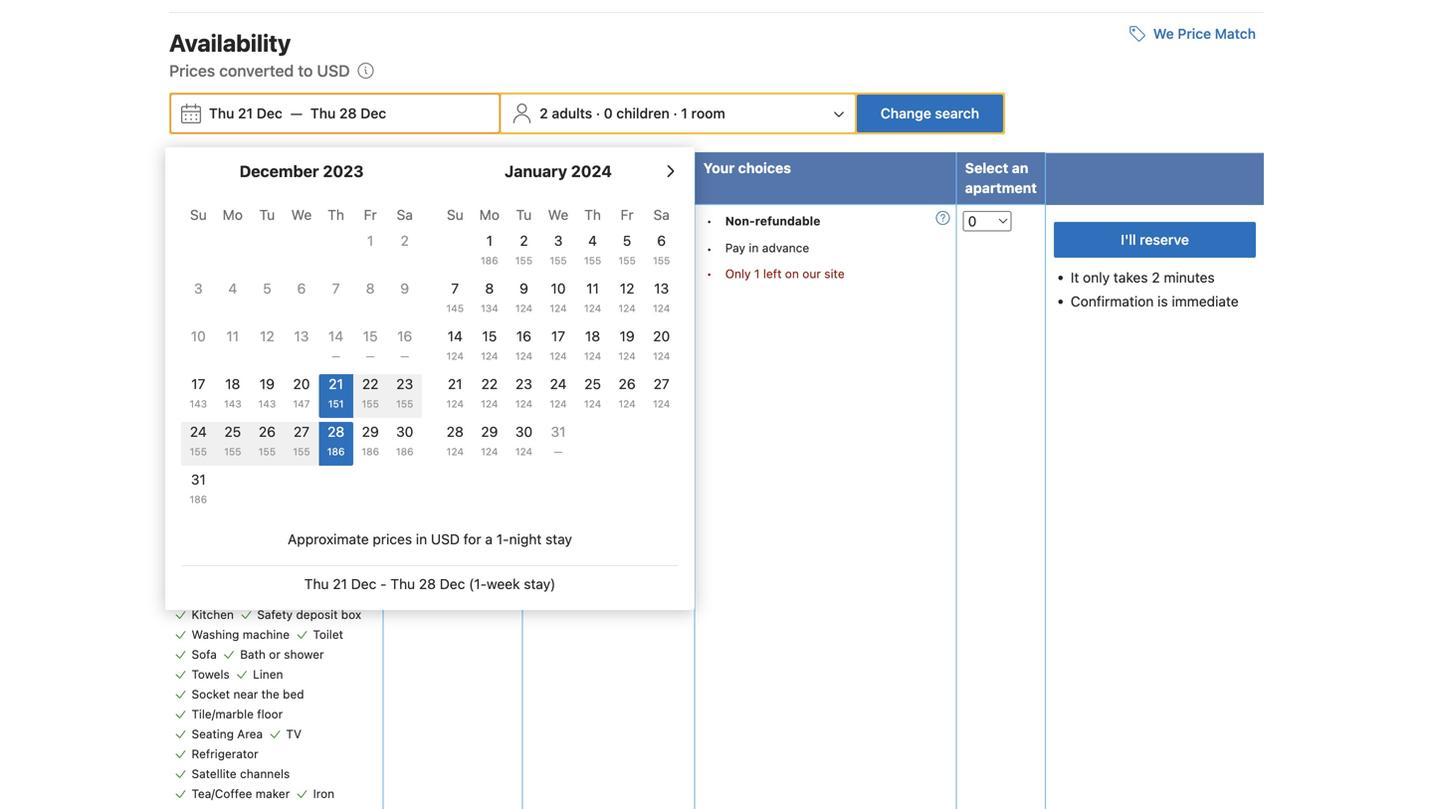 Task type: locate. For each thing, give the bounding box(es) containing it.
12 for 12 124
[[620, 280, 635, 296]]

27 right sea on the left bottom of page
[[294, 423, 310, 440]]

we for december 2023
[[291, 206, 312, 223]]

0 horizontal spatial 10
[[191, 328, 206, 344]]

124 inside 27 january 2024 option
[[653, 398, 670, 409]]

16 inside checkbox
[[397, 328, 412, 344]]

22 right 21 124
[[481, 376, 498, 392]]

14 inside checkbox
[[328, 328, 344, 344]]

— down to
[[290, 105, 302, 121]]

2 16 from the left
[[517, 328, 532, 344]]

1 horizontal spatial th
[[584, 206, 601, 223]]

su left bedroom
[[190, 206, 207, 223]]

31 for 31 —
[[551, 423, 566, 440]]

2 horizontal spatial in
[[749, 241, 759, 255]]

26 inside 26 124
[[619, 376, 636, 392]]

0 vertical spatial 17
[[551, 328, 565, 344]]

1 horizontal spatial 25
[[584, 376, 601, 392]]

• left only
[[707, 267, 712, 281]]

17 January 2024 checkbox
[[541, 326, 576, 370]]

10 inside included in apartment price: 10 % vat
[[534, 285, 546, 297]]

0 horizontal spatial 16
[[397, 328, 412, 344]]

— for 16
[[400, 350, 409, 362]]

3 left 4 december 2023 checkbox
[[194, 280, 203, 296]]

converted
[[219, 61, 294, 80]]

31 inside option
[[551, 423, 566, 440]]

23
[[396, 376, 413, 392], [516, 376, 532, 392]]

17
[[551, 328, 565, 344], [191, 376, 205, 392]]

2 · from the left
[[673, 105, 678, 121]]

fr up 1 "option"
[[364, 206, 377, 223]]

9 left %
[[520, 280, 528, 296]]

26
[[619, 376, 636, 392], [259, 423, 276, 440]]

1 22 from the left
[[362, 376, 379, 392]]

124 inside 12 january 2024 checkbox
[[619, 302, 636, 314]]

3 for 3
[[194, 280, 203, 296]]

0 vertical spatial night
[[609, 325, 634, 337]]

0 horizontal spatial usd
[[317, 61, 350, 80]]

0 vertical spatial 3
[[554, 232, 563, 249]]

approximate
[[288, 531, 369, 547]]

22 for 22 155
[[362, 376, 379, 392]]

15
[[363, 328, 378, 344], [482, 328, 497, 344]]

12 up tourism
[[620, 280, 635, 296]]

— inside 16 —
[[400, 350, 409, 362]]

155 inside 22 december 2023 checkbox
[[362, 398, 379, 409]]

27 right 26 124
[[654, 376, 670, 392]]

1 vertical spatial pool
[[197, 494, 221, 508]]

22 January 2024 checkbox
[[472, 374, 507, 418]]

mo right one-
[[223, 206, 243, 223]]

124 inside 14 january 2024 "option"
[[447, 350, 464, 362]]

1 vertical spatial 27
[[294, 423, 310, 440]]

4 January 2024 checkbox
[[576, 231, 610, 275]]

0 horizontal spatial 14
[[328, 328, 344, 344]]

28 right -
[[419, 576, 436, 592]]

186 for 29
[[362, 446, 379, 457]]

23 right the 22 155
[[396, 376, 413, 392]]

0 horizontal spatial 8
[[366, 280, 375, 296]]

29 right 28 186 at left
[[362, 423, 379, 440]]

9 124
[[515, 280, 533, 314]]

week left stay)
[[487, 576, 520, 592]]

22 124
[[481, 376, 498, 409]]

12 down 5 "option"
[[260, 328, 274, 344]]

14 January 2024 checkbox
[[438, 326, 472, 370]]

10 inside 10 checkbox
[[191, 328, 206, 344]]

124 for 9
[[515, 302, 533, 314]]

155 for 6
[[653, 255, 670, 266]]

124 inside 22 january 2024 checkbox
[[481, 398, 498, 409]]

186 inside 1 january 2024 option
[[481, 255, 498, 266]]

1 vertical spatial 11
[[226, 328, 239, 344]]

tea/coffee maker
[[192, 787, 290, 801]]

washing machine
[[192, 627, 290, 641]]

1 horizontal spatial ·
[[673, 105, 678, 121]]

29 for 29 124
[[481, 423, 498, 440]]

20 inside 20 147
[[293, 376, 310, 392]]

2 inside dropdown button
[[540, 105, 548, 121]]

·
[[596, 105, 600, 121], [673, 105, 678, 121]]

25 January 2024 checkbox
[[576, 374, 610, 418]]

night inside € 0.55 tourism fee per person per night
[[609, 325, 634, 337]]

1 29 from the left
[[362, 423, 379, 440]]

15 —
[[363, 328, 378, 362]]

1 horizontal spatial 9
[[520, 280, 528, 296]]

0 horizontal spatial 6
[[297, 280, 306, 296]]

29 for 29 186
[[362, 423, 379, 440]]

4 right 3 december 2023 checkbox in the top of the page
[[228, 280, 237, 296]]

8 inside 8 checkbox
[[366, 280, 375, 296]]

0 horizontal spatial 22
[[362, 376, 379, 392]]

16 124
[[515, 328, 533, 362]]

th for 2023
[[328, 206, 344, 223]]

5 January 2024 checkbox
[[610, 231, 644, 275]]

a right with
[[251, 494, 258, 508]]

186 right 28 december 2023 checkbox
[[362, 446, 379, 457]]

sa for 2024
[[654, 206, 670, 223]]

2 sa from the left
[[654, 206, 670, 223]]

it
[[1071, 269, 1079, 286]]

number
[[392, 160, 447, 176]]

1 horizontal spatial price
[[1178, 25, 1212, 42]]

0 horizontal spatial ·
[[596, 105, 600, 121]]

5 inside "option"
[[263, 280, 271, 296]]

4 December 2023 checkbox
[[216, 279, 250, 322]]

• left pay
[[707, 242, 712, 256]]

12 124
[[619, 280, 636, 314]]

18 January 2024 checkbox
[[576, 326, 610, 370]]

17 December 2023 checkbox
[[181, 374, 216, 418]]

124 for 27
[[653, 398, 670, 409]]

16 right 15 —
[[397, 328, 412, 344]]

view for garden view
[[241, 443, 266, 457]]

143 inside '19 december 2023' option
[[258, 398, 276, 409]]

124 inside 17 january 2024 option
[[550, 350, 567, 362]]

· left the 0
[[596, 105, 600, 121]]

10 left %
[[534, 285, 546, 297]]

0 horizontal spatial price
[[555, 160, 590, 176]]

26 inside 26 155
[[259, 423, 276, 440]]

1 horizontal spatial 19
[[620, 328, 635, 344]]

24 for 24 155
[[190, 423, 207, 440]]

4 inside 4 155
[[588, 232, 597, 249]]

2 30 from the left
[[515, 423, 533, 440]]

24 up garden
[[190, 423, 207, 440]]

1 horizontal spatial 24
[[550, 376, 567, 392]]

155 for 4
[[584, 255, 601, 266]]

3 up included
[[554, 232, 563, 249]]

18 inside the 18 124
[[585, 328, 600, 344]]

2 th from the left
[[584, 206, 601, 223]]

14 left 15 —
[[328, 328, 344, 344]]

1 horizontal spatial 31
[[551, 423, 566, 440]]

2 su from the left
[[447, 206, 464, 223]]

1 vertical spatial in
[[582, 265, 592, 277]]

feet²
[[222, 368, 248, 382]]

16 inside 16 124
[[517, 328, 532, 344]]

16 for 16 124
[[517, 328, 532, 344]]

tu down december
[[259, 206, 275, 223]]

apartment left type
[[178, 160, 252, 176]]

for
[[593, 160, 613, 176], [464, 531, 481, 547]]

•
[[707, 214, 712, 228], [707, 242, 712, 256], [707, 267, 712, 281]]

186 inside 28 december 2023 checkbox
[[327, 446, 345, 457]]

pool view
[[296, 443, 350, 457]]

124 inside 9 january 2024 checkbox
[[515, 302, 533, 314]]

0 horizontal spatial 143
[[190, 398, 207, 409]]

124 for 25
[[584, 398, 601, 409]]

0 horizontal spatial su
[[190, 206, 207, 223]]

2 9 from the left
[[520, 280, 528, 296]]

3 inside 3 155
[[554, 232, 563, 249]]

14 December 2023 checkbox
[[319, 326, 353, 370]]

2 14 from the left
[[448, 328, 463, 344]]

124 for 13
[[653, 302, 670, 314]]

— right the 14 december 2023 checkbox
[[366, 350, 375, 362]]

155 for 5
[[619, 255, 636, 266]]

2 7 from the left
[[451, 280, 459, 296]]

31 inside 31 186
[[191, 471, 206, 488]]

1 horizontal spatial 27
[[654, 376, 670, 392]]

2 • from the top
[[707, 242, 712, 256]]

19 143
[[258, 376, 276, 409]]

14 for 14 —
[[328, 328, 344, 344]]

7 right 6 december 2023 option
[[332, 280, 340, 296]]

1 vertical spatial apartment
[[594, 265, 649, 277]]

20 December 2023 checkbox
[[284, 374, 319, 418]]

3 December 2023 checkbox
[[181, 279, 216, 322]]

124 for 11
[[584, 302, 601, 314]]

31 right the 30 124
[[551, 423, 566, 440]]

28 inside the 28 124
[[447, 423, 464, 440]]

1 horizontal spatial 23
[[516, 376, 532, 392]]

14 124
[[447, 328, 464, 362]]

1 horizontal spatial 8
[[485, 280, 494, 296]]

0 horizontal spatial 12
[[260, 328, 274, 344]]

5 155
[[619, 232, 636, 266]]

1 mo from the left
[[223, 206, 243, 223]]

8 down 1 "option"
[[366, 280, 375, 296]]

0 vertical spatial 26
[[619, 376, 636, 392]]

seating area
[[192, 727, 263, 741]]

13 left 14 —
[[294, 328, 309, 344]]

1 inside "option"
[[367, 232, 374, 249]]

machine
[[243, 627, 290, 641]]

2 inside 'checkbox'
[[401, 232, 409, 249]]

22 right 'kitchen'
[[362, 376, 379, 392]]

box
[[341, 608, 361, 621]]

155 inside 3 january 2024 option
[[550, 255, 567, 266]]

6 for 6 155
[[657, 232, 666, 249]]

31 December 2023 checkbox
[[181, 470, 216, 514]]

fr up '5 155'
[[621, 206, 634, 223]]

1 inside dropdown button
[[681, 105, 688, 121]]

2 29 from the left
[[481, 423, 498, 440]]

0 horizontal spatial fr
[[364, 206, 377, 223]]

143 inside 18 december 2023 option
[[224, 398, 242, 409]]

• for only 1 left on our site
[[707, 267, 712, 281]]

124 inside the 30 january 2024 option
[[515, 446, 533, 457]]

22 inside 22 124
[[481, 376, 498, 392]]

10 January 2024 checkbox
[[541, 279, 576, 322]]

5 inside '5 155'
[[623, 232, 632, 249]]

124 for 20
[[653, 350, 670, 362]]

0 horizontal spatial 4
[[228, 280, 237, 296]]

1 tu from the left
[[259, 206, 275, 223]]

27 inside 27 155
[[294, 423, 310, 440]]

25 left 26 124
[[584, 376, 601, 392]]

0 horizontal spatial 24
[[190, 423, 207, 440]]

it only takes 2 minutes confirmation is immediate
[[1071, 269, 1239, 309]]

0 vertical spatial apartment
[[178, 160, 252, 176]]

2 8 from the left
[[485, 280, 494, 296]]

1 horizontal spatial for
[[593, 160, 613, 176]]

1 horizontal spatial 3
[[554, 232, 563, 249]]

20 for 20 147
[[293, 376, 310, 392]]

for down the 0
[[593, 160, 613, 176]]

10 December 2023 checkbox
[[181, 326, 216, 370]]

151
[[328, 398, 344, 409]]

0 horizontal spatial night
[[509, 531, 542, 547]]

28 inside 28 186
[[328, 423, 345, 440]]

143 for 17
[[190, 398, 207, 409]]

2 December 2023 checkbox
[[388, 231, 422, 275]]

1 15 from the left
[[363, 328, 378, 344]]

we down december 2023 at the left top of page
[[291, 206, 312, 223]]

in up 11 124
[[582, 265, 592, 277]]

24 December 2023 checkbox
[[181, 422, 216, 466]]

1 horizontal spatial 14
[[448, 328, 463, 344]]

occupancy image
[[390, 214, 403, 227], [403, 214, 416, 227]]

— inside 14 —
[[332, 350, 340, 362]]

area
[[237, 727, 263, 741]]

1 su from the left
[[190, 206, 207, 223]]

11 inside 11 124
[[587, 280, 599, 296]]

9 down 2 'checkbox'
[[400, 280, 409, 296]]

for left 1-
[[464, 531, 481, 547]]

1 30 from the left
[[396, 423, 413, 440]]

apartment inside one-bedroom apartment
[[175, 231, 258, 250]]

29
[[362, 423, 379, 440], [481, 423, 498, 440]]

0 horizontal spatial 29
[[362, 423, 379, 440]]

186 inside '31 december 2023' checkbox
[[190, 494, 207, 505]]

31
[[551, 423, 566, 440], [191, 471, 206, 488]]

186 down mountain at bottom
[[190, 494, 207, 505]]

week
[[627, 160, 663, 176], [487, 576, 520, 592]]

0 vertical spatial in
[[749, 241, 759, 255]]

6 right 5 "option"
[[297, 280, 306, 296]]

· right 'children'
[[673, 105, 678, 121]]

8 inside 8 134
[[485, 280, 494, 296]]

1 vertical spatial 6
[[297, 280, 306, 296]]

0 horizontal spatial 23
[[396, 376, 413, 392]]

3 • from the top
[[707, 267, 712, 281]]

select an apartment
[[965, 160, 1037, 196]]

0 vertical spatial pool
[[296, 443, 321, 457]]

— inside 31 —
[[554, 446, 563, 457]]

155 inside 26 december 2023 checkbox
[[259, 446, 276, 457]]

2 tu from the left
[[516, 206, 532, 223]]

2 up is
[[1152, 269, 1160, 286]]

person
[[553, 325, 587, 337]]

21
[[238, 105, 253, 121], [329, 376, 343, 392], [448, 376, 462, 392], [333, 576, 347, 592]]

24 January 2024 checkbox
[[541, 374, 576, 418]]

23 inside 23 124
[[516, 376, 532, 392]]

186 inside 29 december 2023 checkbox
[[362, 446, 379, 457]]

1 horizontal spatial apartment
[[965, 180, 1037, 196]]

0 vertical spatial 20
[[653, 328, 670, 344]]

2 fr from the left
[[621, 206, 634, 223]]

approximate prices in usd for a 1-night stay
[[288, 531, 572, 547]]

1 vertical spatial 17
[[191, 376, 205, 392]]

• left non-
[[707, 214, 712, 228]]

january 2024
[[505, 162, 612, 181]]

4 inside checkbox
[[228, 280, 237, 296]]

tu up the 2 155
[[516, 206, 532, 223]]

1 sa from the left
[[397, 206, 413, 223]]

0 vertical spatial •
[[707, 214, 712, 228]]

1 vertical spatial 5
[[263, 280, 271, 296]]

socket
[[192, 687, 230, 701]]

0 horizontal spatial 31
[[191, 471, 206, 488]]

2 for 2 155
[[520, 232, 528, 249]]

124 inside 15 january 2024 option
[[481, 350, 498, 362]]

15 December 2023 checkbox
[[353, 326, 388, 370]]

— inside 15 —
[[366, 350, 375, 362]]

2 grid from the left
[[438, 195, 679, 466]]

2 vertical spatial •
[[707, 267, 712, 281]]

mo for january
[[480, 206, 500, 223]]

washing
[[192, 627, 239, 641]]

1 16 from the left
[[397, 328, 412, 344]]

124 for 18
[[584, 350, 601, 362]]

8 134
[[481, 280, 498, 314]]

1 23 from the left
[[396, 376, 413, 392]]

1 vertical spatial 18
[[225, 376, 240, 392]]

19 down tourism
[[620, 328, 635, 344]]

adults
[[552, 105, 592, 121]]

7 inside 7 145
[[451, 280, 459, 296]]

0 horizontal spatial 9
[[400, 280, 409, 296]]

25 inside 25 155
[[224, 423, 241, 440]]

10
[[551, 280, 566, 296], [534, 285, 546, 297], [191, 328, 206, 344]]

2 left 3 155
[[520, 232, 528, 249]]

(1-
[[469, 576, 487, 592]]

2 right 1 "option"
[[401, 232, 409, 249]]

20
[[653, 328, 670, 344], [293, 376, 310, 392]]

124 inside 18 january 2024 checkbox
[[584, 350, 601, 362]]

27 cell
[[284, 418, 319, 466]]

23 124
[[515, 376, 533, 409]]

free wifi
[[315, 570, 367, 584]]

— right 15 december 2023 checkbox
[[400, 350, 409, 362]]

thu right -
[[391, 576, 415, 592]]

1 vertical spatial 4
[[228, 280, 237, 296]]

1 fr from the left
[[364, 206, 377, 223]]

2 left adults
[[540, 105, 548, 121]]

a left 1-
[[485, 531, 493, 547]]

12 inside 12 124
[[620, 280, 635, 296]]

30 January 2024 checkbox
[[507, 422, 541, 466]]

1 · from the left
[[596, 105, 600, 121]]

0 vertical spatial 27
[[654, 376, 670, 392]]

deposit
[[296, 608, 338, 621]]

1 left left
[[754, 267, 760, 281]]

11 right vat
[[587, 280, 599, 296]]

we up 3 155
[[548, 206, 569, 223]]

in right prices
[[416, 531, 427, 547]]

0 vertical spatial for
[[593, 160, 613, 176]]

1 horizontal spatial usd
[[431, 531, 460, 547]]

1 th from the left
[[328, 206, 344, 223]]

2 for 2
[[401, 232, 409, 249]]

16 —
[[397, 328, 412, 362]]

stay
[[546, 531, 572, 547]]

0 horizontal spatial 5
[[263, 280, 271, 296]]

dec left (1-
[[440, 576, 465, 592]]

1 horizontal spatial 22
[[481, 376, 498, 392]]

in inside included in apartment price: 10 % vat
[[582, 265, 592, 277]]

9 for 9 124
[[520, 280, 528, 296]]

2023
[[323, 162, 364, 181]]

per right 16 124
[[534, 325, 550, 337]]

124 inside 13 january 2024 checkbox
[[653, 302, 670, 314]]

15 January 2024 checkbox
[[472, 326, 507, 370]]

1 vertical spatial 12
[[260, 328, 274, 344]]

7 inside option
[[332, 280, 340, 296]]

wifi
[[343, 570, 367, 584]]

1 vertical spatial •
[[707, 242, 712, 256]]

1 vertical spatial 31
[[191, 471, 206, 488]]

1 January 2024 checkbox
[[472, 231, 507, 275]]

22 inside the 22 155
[[362, 376, 379, 392]]

8 for 8
[[366, 280, 375, 296]]

minutes
[[1164, 269, 1215, 286]]

15 inside 15 124
[[482, 328, 497, 344]]

1 horizontal spatial 13
[[654, 280, 669, 296]]

2 22 from the left
[[481, 376, 498, 392]]

18
[[585, 328, 600, 344], [225, 376, 240, 392]]

186 right 29 december 2023 checkbox
[[396, 446, 414, 457]]

23 January 2024 checkbox
[[507, 374, 541, 418]]

1 horizontal spatial sa
[[654, 206, 670, 223]]

155 for 22
[[362, 398, 379, 409]]

grid
[[181, 195, 422, 514], [438, 195, 679, 466]]

13 December 2023 checkbox
[[284, 326, 319, 370]]

124 inside 21 january 2024 option
[[447, 398, 464, 409]]

9 inside 9 december 2023 option
[[400, 280, 409, 296]]

night left stay
[[509, 531, 542, 547]]

18 124
[[584, 328, 601, 362]]

155 inside 27 december 2023 checkbox
[[293, 446, 310, 457]]

0 horizontal spatial 27
[[294, 423, 310, 440]]

2 horizontal spatial we
[[1154, 25, 1174, 42]]

bedroom
[[213, 211, 283, 230]]

11 inside the 11 december 2023 option
[[226, 328, 239, 344]]

5 right 4 155
[[623, 232, 632, 249]]

shower
[[284, 647, 324, 661]]

30 inside the 30 124
[[515, 423, 533, 440]]

155 for 27
[[293, 446, 310, 457]]

in for included
[[582, 265, 592, 277]]

sa
[[397, 206, 413, 223], [654, 206, 670, 223]]

1 • from the top
[[707, 214, 712, 228]]

155 inside 5 january 2024 option
[[619, 255, 636, 266]]

0 horizontal spatial 25
[[224, 423, 241, 440]]

11 December 2023 checkbox
[[216, 326, 250, 370]]

1 8 from the left
[[366, 280, 375, 296]]

5
[[623, 232, 632, 249], [263, 280, 271, 296]]

1 horizontal spatial a
[[485, 531, 493, 547]]

143 for 18
[[224, 398, 242, 409]]

29 inside 29 186
[[362, 423, 379, 440]]

week right the 2024
[[627, 160, 663, 176]]

6 inside 6 december 2023 option
[[297, 280, 306, 296]]

15 for 15 —
[[363, 328, 378, 344]]

17 for 17 143
[[191, 376, 205, 392]]

1 horizontal spatial tu
[[516, 206, 532, 223]]

th up 4 155
[[584, 206, 601, 223]]

16
[[397, 328, 412, 344], [517, 328, 532, 344]]

13
[[654, 280, 669, 296], [294, 328, 309, 344]]

155 inside '25 december 2023' option
[[224, 446, 241, 457]]

25 inside 25 124
[[584, 376, 601, 392]]

children
[[617, 105, 670, 121]]

1 left 'room'
[[681, 105, 688, 121]]

155 inside 4 january 2024 checkbox
[[584, 255, 601, 266]]

5 left 6 december 2023 option
[[263, 280, 271, 296]]

24
[[550, 376, 567, 392], [190, 423, 207, 440]]

11 for 11
[[226, 328, 239, 344]]

2 23 from the left
[[516, 376, 532, 392]]

14 down 145
[[448, 328, 463, 344]]

grid for december
[[181, 195, 422, 514]]

124 inside 11 january 2024 'checkbox'
[[584, 302, 601, 314]]

non-
[[725, 214, 755, 228]]

0 vertical spatial 24
[[550, 376, 567, 392]]

124 inside 28 january 2024 option
[[447, 446, 464, 457]]

satellite channels
[[192, 767, 290, 781]]

24 right 23 124
[[550, 376, 567, 392]]

186 for 30
[[396, 446, 414, 457]]

1 vertical spatial apartment
[[175, 231, 258, 250]]

14 for 14 124
[[448, 328, 463, 344]]

124 for 26
[[619, 398, 636, 409]]

1 vertical spatial for
[[464, 531, 481, 547]]

26 December 2023 checkbox
[[250, 422, 284, 466]]

124 inside 10 january 2024 option
[[550, 302, 567, 314]]

1 vertical spatial week
[[487, 576, 520, 592]]

18 down €
[[585, 328, 600, 344]]

28 cell
[[319, 418, 353, 466]]

1 horizontal spatial su
[[447, 206, 464, 223]]

25 for 25 155
[[224, 423, 241, 440]]

23 December 2023 checkbox
[[388, 374, 422, 418]]

price for 1 week
[[555, 160, 663, 176]]

124 inside 29 january 2024 checkbox
[[481, 446, 498, 457]]

9 January 2024 checkbox
[[507, 279, 541, 322]]

0 horizontal spatial 18
[[225, 376, 240, 392]]

0 horizontal spatial per
[[534, 325, 550, 337]]

155 for 25
[[224, 446, 241, 457]]

29 inside 29 124
[[481, 423, 498, 440]]

124 for 23
[[515, 398, 533, 409]]

sea view
[[271, 418, 321, 432]]

in right pay
[[749, 241, 759, 255]]

1 horizontal spatial 10
[[534, 285, 546, 297]]

0 horizontal spatial 30
[[396, 423, 413, 440]]

2 horizontal spatial 10
[[551, 280, 566, 296]]

28 186
[[327, 423, 345, 457]]

27 January 2024 checkbox
[[644, 374, 679, 418]]

143 inside '17 december 2023' "checkbox"
[[190, 398, 207, 409]]

18 for 18 143
[[225, 376, 240, 392]]

155
[[515, 255, 533, 266], [550, 255, 567, 266], [584, 255, 601, 266], [619, 255, 636, 266], [653, 255, 670, 266], [362, 398, 379, 409], [396, 398, 413, 409], [190, 446, 207, 457], [224, 446, 241, 457], [259, 446, 276, 457], [293, 446, 310, 457]]

30 right 29 124
[[515, 423, 533, 440]]

0 vertical spatial 4
[[588, 232, 597, 249]]

13 down price:
[[654, 280, 669, 296]]

10 for 10 124
[[551, 280, 566, 296]]

an
[[1012, 160, 1029, 176]]

thu 28 dec button
[[302, 95, 394, 131]]

124 inside 16 january 2024 option
[[515, 350, 533, 362]]

155 inside 24 december 2023 option
[[190, 446, 207, 457]]

0 vertical spatial 18
[[585, 328, 600, 344]]

5 for 5 155
[[623, 232, 632, 249]]

6 inside 6 155
[[657, 232, 666, 249]]

mo up 1 186
[[480, 206, 500, 223]]

garden
[[197, 443, 238, 457]]

19 inside "19 124"
[[620, 328, 635, 344]]

155 inside 23 december 2023 checkbox
[[396, 398, 413, 409]]

16 January 2024 checkbox
[[507, 326, 541, 370]]

4 right 3 155
[[588, 232, 597, 249]]

1 vertical spatial night
[[509, 531, 542, 547]]

7 up 145
[[451, 280, 459, 296]]

30 for 30 124
[[515, 423, 533, 440]]

dec up the 2023
[[361, 105, 386, 121]]

2 15 from the left
[[482, 328, 497, 344]]

124 for 22
[[481, 398, 498, 409]]

19 inside 19 143
[[260, 376, 275, 392]]

our
[[803, 267, 821, 281]]

11 down 4 december 2023 checkbox
[[226, 328, 239, 344]]

0 horizontal spatial pool
[[197, 494, 221, 508]]

0 vertical spatial price
[[1178, 25, 1212, 42]]

17 down excluded:
[[551, 328, 565, 344]]

27 inside 27 124
[[654, 376, 670, 392]]

only
[[725, 267, 751, 281]]

1 grid from the left
[[181, 195, 422, 514]]

2 mo from the left
[[480, 206, 500, 223]]

• for non-refundable
[[707, 214, 712, 228]]

1 horizontal spatial week
[[627, 160, 663, 176]]

1 horizontal spatial 6
[[657, 232, 666, 249]]

21 January 2024 checkbox
[[438, 374, 472, 418]]

17 up ensuite
[[191, 376, 205, 392]]

0 horizontal spatial in
[[416, 531, 427, 547]]

27 for 27 124
[[654, 376, 670, 392]]

124 inside 19 january 2024 checkbox
[[619, 350, 636, 362]]

0.55
[[598, 305, 619, 317]]

186
[[481, 255, 498, 266], [327, 446, 345, 457], [362, 446, 379, 457], [396, 446, 414, 457], [190, 494, 207, 505]]

we price match
[[1154, 25, 1256, 42]]

thu
[[209, 105, 234, 121], [310, 105, 336, 121], [304, 576, 329, 592], [391, 576, 415, 592]]

25
[[584, 376, 601, 392], [224, 423, 241, 440]]

29 December 2023 checkbox
[[353, 422, 388, 466]]

fr for 2023
[[364, 206, 377, 223]]

10 down 3 december 2023 checkbox in the top of the page
[[191, 328, 206, 344]]

3 143 from the left
[[258, 398, 276, 409]]

7 145
[[446, 280, 464, 314]]

18 December 2023 checkbox
[[216, 374, 250, 418]]

1 143 from the left
[[190, 398, 207, 409]]

17 inside 17 143
[[191, 376, 205, 392]]

7 December 2023 checkbox
[[319, 279, 353, 322]]

17 inside 17 124
[[551, 328, 565, 344]]

19 up bathroom
[[260, 376, 275, 392]]

29 January 2024 checkbox
[[472, 422, 507, 466]]

13 for 13 124
[[654, 280, 669, 296]]

we inside dropdown button
[[1154, 25, 1174, 42]]

124 for 16
[[515, 350, 533, 362]]

9 inside 9 124
[[520, 280, 528, 296]]

1 7 from the left
[[332, 280, 340, 296]]

8 up 134
[[485, 280, 494, 296]]

124 inside 25 january 2024 checkbox
[[584, 398, 601, 409]]

24 inside 24 124
[[550, 376, 567, 392]]

the
[[261, 687, 280, 701]]

20 down fee
[[653, 328, 670, 344]]

0 vertical spatial 6
[[657, 232, 666, 249]]

807 feet²
[[197, 368, 248, 382]]

30 December 2023 checkbox
[[388, 422, 422, 466]]

15 inside checkbox
[[363, 328, 378, 344]]

apartment up 12 124
[[594, 265, 649, 277]]

2 inside the 2 155
[[520, 232, 528, 249]]

186 right 27 december 2023 checkbox
[[327, 446, 345, 457]]

pay
[[725, 241, 746, 255]]

1 vertical spatial a
[[485, 531, 493, 547]]

view for mountain view
[[252, 469, 278, 483]]

1 horizontal spatial 7
[[451, 280, 459, 296]]

1 horizontal spatial per
[[590, 325, 606, 337]]

15 down 134
[[482, 328, 497, 344]]

seating
[[192, 727, 234, 741]]

143 for 19
[[258, 398, 276, 409]]

6 December 2023 checkbox
[[284, 279, 319, 322]]

with
[[225, 494, 248, 508]]

28 January 2024 checkbox
[[438, 422, 472, 466]]

—
[[290, 105, 302, 121], [332, 350, 340, 362], [366, 350, 375, 362], [400, 350, 409, 362], [554, 446, 563, 457]]

per
[[534, 325, 550, 337], [590, 325, 606, 337]]

1 inside 1 186
[[486, 232, 493, 249]]

20 for 20 124
[[653, 328, 670, 344]]

included in apartment price: 10 % vat
[[534, 265, 682, 297]]

night down 0.55
[[609, 325, 634, 337]]

2 143 from the left
[[224, 398, 242, 409]]

1 14 from the left
[[328, 328, 344, 344]]

23 left 24 124
[[516, 376, 532, 392]]

su down of
[[447, 206, 464, 223]]

6 up price:
[[657, 232, 666, 249]]

6 January 2024 checkbox
[[644, 231, 679, 275]]

20 up 147
[[293, 376, 310, 392]]

124 for 30
[[515, 446, 533, 457]]

28 up pool view
[[328, 423, 345, 440]]

apartment for in
[[594, 265, 649, 277]]

1 9 from the left
[[400, 280, 409, 296]]

18 inside 18 143
[[225, 376, 240, 392]]

13 January 2024 checkbox
[[644, 279, 679, 322]]

124 inside 20 january 2024 checkbox
[[653, 350, 670, 362]]

0 vertical spatial 5
[[623, 232, 632, 249]]

usd up the thu 21 dec - thu 28 dec (1-week stay)
[[431, 531, 460, 547]]

apartment inside included in apartment price: 10 % vat
[[594, 265, 649, 277]]

20 147
[[293, 376, 310, 409]]

19 December 2023 checkbox
[[250, 374, 284, 418]]

1 horizontal spatial 18
[[585, 328, 600, 344]]

19 for 19 124
[[620, 328, 635, 344]]



Task type: vqa. For each thing, say whether or not it's contained in the screenshot.


Task type: describe. For each thing, give the bounding box(es) containing it.
155 for 24
[[190, 446, 207, 457]]

3 January 2024 checkbox
[[541, 231, 576, 275]]

1 occupancy image from the left
[[390, 214, 403, 227]]

13 124
[[653, 280, 670, 314]]

fr for 2024
[[621, 206, 634, 223]]

tile/marble
[[192, 707, 254, 721]]

choices
[[738, 160, 791, 176]]

vat
[[561, 285, 580, 297]]

dec left -
[[351, 576, 377, 592]]

1 vertical spatial price
[[555, 160, 590, 176]]

29 186
[[362, 423, 379, 457]]

price inside dropdown button
[[1178, 25, 1212, 42]]

186 for 31
[[190, 494, 207, 505]]

8 January 2024 checkbox
[[472, 279, 507, 322]]

2 155
[[515, 232, 533, 266]]

change search
[[881, 105, 980, 121]]

excluded:
[[534, 305, 585, 317]]

night for 1-
[[509, 531, 542, 547]]

of
[[450, 160, 464, 176]]

124 for 14
[[447, 350, 464, 362]]

iron
[[313, 787, 335, 801]]

pool for pool view
[[296, 443, 321, 457]]

pay in advance
[[725, 241, 809, 255]]

su for january
[[447, 206, 464, 223]]

0
[[604, 105, 613, 121]]

15 124
[[481, 328, 498, 362]]

2 for 2 adults · 0 children · 1 room
[[540, 105, 548, 121]]

4 for 4
[[228, 280, 237, 296]]

toilet
[[313, 627, 343, 641]]

1 December 2023 checkbox
[[353, 231, 388, 275]]

confirmation
[[1071, 293, 1154, 309]]

5 December 2023 checkbox
[[250, 279, 284, 322]]

31 January 2024 checkbox
[[541, 422, 576, 466]]

— for 14
[[332, 350, 340, 362]]

us$1,074
[[529, 215, 603, 234]]

• for pay in advance
[[707, 242, 712, 256]]

1 right the 2024
[[617, 160, 624, 176]]

9 for 9
[[400, 280, 409, 296]]

16 for 16 —
[[397, 328, 412, 344]]

tu for december 2023
[[259, 206, 275, 223]]

fee
[[664, 305, 679, 317]]

— for 31
[[554, 446, 563, 457]]

thu down prices in the top of the page
[[209, 105, 234, 121]]

sa for 2023
[[397, 206, 413, 223]]

21 124
[[447, 376, 464, 409]]

19 for 19 143
[[260, 376, 275, 392]]

24 for 24 124
[[550, 376, 567, 392]]

apartment type
[[178, 160, 286, 176]]

22 for 22 124
[[481, 376, 498, 392]]

i'll reserve button
[[1054, 222, 1256, 258]]

23 cell
[[388, 370, 422, 418]]

advance
[[762, 241, 809, 255]]

view for pool view
[[324, 443, 350, 457]]

25 December 2023 checkbox
[[216, 422, 250, 466]]

0 horizontal spatial week
[[487, 576, 520, 592]]

27 December 2023 checkbox
[[284, 422, 319, 466]]

1 per from the left
[[534, 325, 550, 337]]

near
[[233, 687, 258, 701]]

refundable
[[755, 214, 821, 228]]

search
[[935, 105, 980, 121]]

27 124
[[653, 376, 670, 409]]

thu down to
[[310, 105, 336, 121]]

thu up deposit
[[304, 576, 329, 592]]

usd for in
[[431, 531, 460, 547]]

27 155
[[293, 423, 310, 457]]

mountain
[[197, 469, 249, 483]]

155 for 3
[[550, 255, 567, 266]]

pool for pool with a view
[[197, 494, 221, 508]]

your
[[703, 160, 735, 176]]

-
[[380, 576, 387, 592]]

155 for 2
[[515, 255, 533, 266]]

0 horizontal spatial for
[[464, 531, 481, 547]]

i'll reserve
[[1121, 231, 1189, 248]]

7 for 7
[[332, 280, 340, 296]]

2 inside the it only takes 2 minutes confirmation is immediate
[[1152, 269, 1160, 286]]

only 1 left on our site
[[725, 267, 845, 281]]

24 cell
[[181, 418, 216, 466]]

€
[[588, 305, 595, 317]]

prices
[[373, 531, 412, 547]]

guests
[[468, 160, 514, 176]]

1-
[[497, 531, 509, 547]]

26 January 2024 checkbox
[[610, 374, 644, 418]]

25 for 25 124
[[584, 376, 601, 392]]

ensuite bathroom
[[197, 393, 295, 407]]

€ 0.55 tourism fee per person per night
[[534, 305, 679, 337]]

one-bedroom apartment
[[175, 211, 283, 250]]

31 186
[[190, 471, 207, 505]]

7 for 7 145
[[451, 280, 459, 296]]

is
[[1158, 293, 1168, 309]]

124 for 15
[[481, 350, 498, 362]]

23 155
[[396, 376, 413, 409]]

dec down prices converted to usd
[[257, 105, 283, 121]]

19 January 2024 checkbox
[[610, 326, 644, 370]]

12 December 2023 checkbox
[[250, 326, 284, 370]]

28 up the 2023
[[339, 105, 357, 121]]

3 for 3 155
[[554, 232, 563, 249]]

124 for 19
[[619, 350, 636, 362]]

0 vertical spatial a
[[251, 494, 258, 508]]

155 for 26
[[259, 446, 276, 457]]

we for january 2024
[[548, 206, 569, 223]]

14 —
[[328, 328, 344, 362]]

21 cell
[[319, 370, 353, 418]]

30 for 30 186
[[396, 423, 413, 440]]

11 124
[[584, 280, 601, 314]]

prices converted to usd
[[169, 61, 350, 80]]

2 occupancy image from the left
[[403, 214, 416, 227]]

11 January 2024 checkbox
[[576, 279, 610, 322]]

145
[[446, 302, 464, 314]]

left
[[763, 267, 782, 281]]

more details on meals and payment options image
[[936, 211, 950, 225]]

bed
[[283, 687, 304, 701]]

21 inside 21 151
[[329, 376, 343, 392]]

21 inside 21 124
[[448, 376, 462, 392]]

25 cell
[[216, 418, 250, 466]]

124 for 17
[[550, 350, 567, 362]]

3 155
[[550, 232, 567, 266]]

immediate
[[1172, 293, 1239, 309]]

december
[[239, 162, 319, 181]]

8 December 2023 checkbox
[[353, 279, 388, 322]]

grid for january
[[438, 195, 679, 466]]

2024
[[571, 162, 612, 181]]

13 for 13
[[294, 328, 309, 344]]

124 for 21
[[447, 398, 464, 409]]

7 January 2024 checkbox
[[438, 279, 472, 322]]

january
[[505, 162, 567, 181]]

apartment for an
[[965, 180, 1037, 196]]

ensuite
[[197, 393, 238, 407]]

bathroom
[[241, 393, 295, 407]]

— for 15
[[366, 350, 375, 362]]

night for per
[[609, 325, 634, 337]]

balcony
[[197, 418, 241, 432]]

10 for 10
[[191, 328, 206, 344]]

16 December 2023 checkbox
[[388, 326, 422, 370]]

prices
[[169, 61, 215, 80]]

17 for 17 124
[[551, 328, 565, 344]]

2 per from the left
[[590, 325, 606, 337]]

we price match button
[[1122, 16, 1264, 52]]

number of guests
[[392, 160, 514, 176]]

27 for 27 155
[[294, 423, 310, 440]]

22 December 2023 checkbox
[[353, 374, 388, 418]]

23 for 23 155
[[396, 376, 413, 392]]

20 124
[[653, 328, 670, 362]]

%
[[549, 285, 558, 297]]

186 for 28
[[327, 446, 345, 457]]

26 for 26 155
[[259, 423, 276, 440]]

28 December 2023 checkbox
[[319, 422, 353, 466]]

0 vertical spatial week
[[627, 160, 663, 176]]

change search button
[[857, 94, 1003, 132]]

4 155
[[584, 232, 601, 266]]

2 January 2024 checkbox
[[507, 231, 541, 275]]

19 124
[[619, 328, 636, 362]]

change
[[881, 105, 932, 121]]

23 for 23 124
[[516, 376, 532, 392]]

134
[[481, 302, 498, 314]]

11 for 11 124
[[587, 280, 599, 296]]

price:
[[651, 265, 682, 277]]

31 —
[[551, 423, 566, 457]]

garden view
[[197, 443, 266, 457]]

2 vertical spatial in
[[416, 531, 427, 547]]

26 for 26 124
[[619, 376, 636, 392]]

tea/coffee
[[192, 787, 252, 801]]

kitchen
[[192, 608, 234, 621]]

view for sea view
[[295, 418, 321, 432]]

bath
[[240, 647, 266, 661]]

thu 21 dec — thu 28 dec
[[209, 105, 386, 121]]

22 cell
[[353, 370, 388, 418]]

124 for 28
[[447, 446, 464, 457]]

15 for 15 124
[[482, 328, 497, 344]]

th for 2024
[[584, 206, 601, 223]]

26 cell
[[250, 418, 284, 466]]

tile/marble floor
[[192, 707, 283, 721]]

in for pay
[[749, 241, 759, 255]]

maker
[[256, 787, 290, 801]]

20 January 2024 checkbox
[[644, 326, 679, 370]]

807
[[197, 368, 218, 382]]

9 December 2023 checkbox
[[388, 279, 422, 322]]

12 January 2024 checkbox
[[610, 279, 644, 322]]

2 adults · 0 children · 1 room
[[540, 105, 725, 121]]

186 for 1
[[481, 255, 498, 266]]

included
[[534, 265, 579, 277]]

availability
[[169, 29, 291, 57]]

124 for 24
[[550, 398, 567, 409]]

155 for 23
[[396, 398, 413, 409]]

mo for december
[[223, 206, 243, 223]]

21 December 2023 checkbox
[[319, 374, 353, 418]]

5 for 5
[[263, 280, 271, 296]]

10 124
[[550, 280, 567, 314]]



